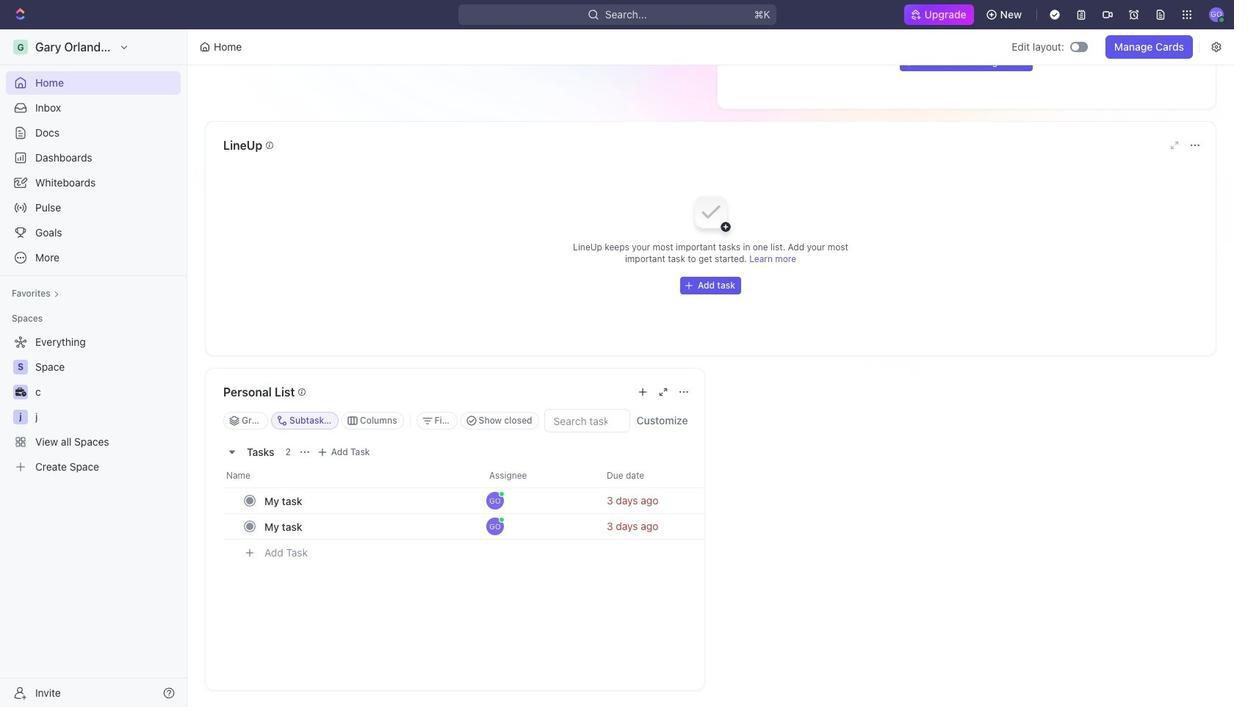 Task type: vqa. For each thing, say whether or not it's contained in the screenshot.
first L from the top
no



Task type: locate. For each thing, give the bounding box(es) containing it.
sidebar navigation
[[0, 29, 190, 708]]

space, , element
[[13, 360, 28, 375]]

j, , element
[[13, 410, 28, 425]]

tree
[[6, 331, 181, 479]]



Task type: describe. For each thing, give the bounding box(es) containing it.
Search tasks... text field
[[545, 410, 629, 432]]

gary orlando's workspace, , element
[[13, 40, 28, 54]]

tree inside sidebar navigation
[[6, 331, 181, 479]]

business time image
[[15, 388, 26, 397]]



